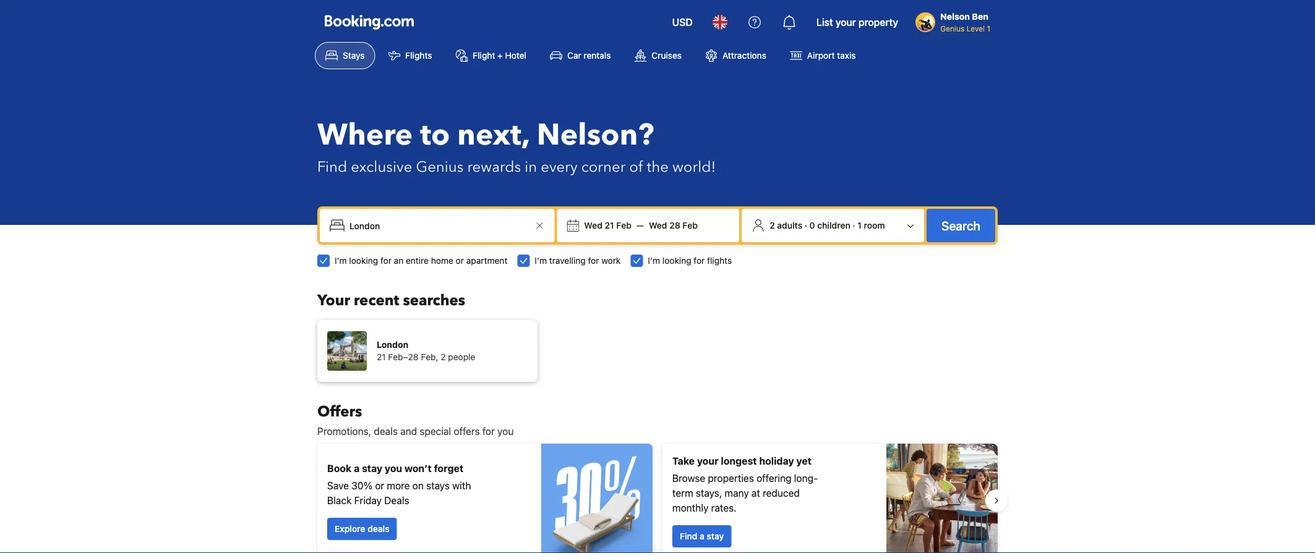 Task type: locate. For each thing, give the bounding box(es) containing it.
0 horizontal spatial wed
[[584, 221, 603, 231]]

work
[[602, 256, 621, 266]]

for for flights
[[694, 256, 705, 266]]

1 horizontal spatial or
[[456, 256, 464, 266]]

1 vertical spatial your
[[697, 456, 719, 468]]

· right children
[[853, 221, 856, 231]]

for
[[381, 256, 392, 266], [588, 256, 599, 266], [694, 256, 705, 266], [483, 426, 495, 438]]

your right list
[[836, 16, 856, 28]]

deals inside offers promotions, deals and special offers for you
[[374, 426, 398, 438]]

or right "30%"
[[375, 481, 384, 492]]

you
[[498, 426, 514, 438], [385, 463, 402, 475]]

1 horizontal spatial wed
[[649, 221, 667, 231]]

you right the offers
[[498, 426, 514, 438]]

1 feb from the left
[[617, 221, 632, 231]]

0 horizontal spatial 1
[[858, 221, 862, 231]]

2 i'm from the left
[[535, 256, 547, 266]]

search button
[[927, 209, 996, 243]]

your inside the take your longest holiday yet browse properties offering long- term stays, many at reduced monthly rates.
[[697, 456, 719, 468]]

0 horizontal spatial a
[[354, 463, 360, 475]]

wed up i'm travelling for work
[[584, 221, 603, 231]]

stay for book
[[362, 463, 383, 475]]

more
[[387, 481, 410, 492]]

1 horizontal spatial feb
[[683, 221, 698, 231]]

offering
[[757, 473, 792, 485]]

0 vertical spatial your
[[836, 16, 856, 28]]

offers
[[454, 426, 480, 438]]

1 vertical spatial you
[[385, 463, 402, 475]]

1 vertical spatial 1
[[858, 221, 862, 231]]

next,
[[458, 115, 530, 156]]

or right home
[[456, 256, 464, 266]]

1 horizontal spatial your
[[836, 16, 856, 28]]

your right take
[[697, 456, 719, 468]]

i'm
[[648, 256, 660, 266]]

i'm
[[335, 256, 347, 266], [535, 256, 547, 266]]

recent
[[354, 291, 399, 311]]

take
[[673, 456, 695, 468]]

london 21 feb–28 feb, 2 people
[[377, 340, 476, 363]]

region
[[308, 439, 1008, 554]]

1 horizontal spatial 21
[[605, 221, 614, 231]]

book a stay you won't forget save 30% or more on stays with black friday deals
[[327, 463, 471, 507]]

i'm left travelling
[[535, 256, 547, 266]]

1 i'm from the left
[[335, 256, 347, 266]]

wed
[[584, 221, 603, 231], [649, 221, 667, 231]]

your
[[836, 16, 856, 28], [697, 456, 719, 468]]

genius down "to"
[[416, 157, 464, 177]]

feb left the — on the top left of page
[[617, 221, 632, 231]]

1 vertical spatial stay
[[707, 532, 724, 542]]

0 horizontal spatial 21
[[377, 352, 386, 363]]

1 vertical spatial 21
[[377, 352, 386, 363]]

property
[[859, 16, 899, 28]]

1 horizontal spatial genius
[[941, 24, 965, 33]]

you up the "more"
[[385, 463, 402, 475]]

0 horizontal spatial genius
[[416, 157, 464, 177]]

1 vertical spatial deals
[[368, 525, 390, 535]]

1 horizontal spatial ·
[[853, 221, 856, 231]]

1 horizontal spatial 1
[[987, 24, 991, 33]]

flight + hotel link
[[445, 42, 537, 69]]

i'm up your
[[335, 256, 347, 266]]

stays,
[[696, 488, 722, 500]]

or inside book a stay you won't forget save 30% or more on stays with black friday deals
[[375, 481, 384, 492]]

0 horizontal spatial your
[[697, 456, 719, 468]]

feb–28
[[388, 352, 419, 363]]

for left the 'work'
[[588, 256, 599, 266]]

stay inside "link"
[[707, 532, 724, 542]]

feb right 28
[[683, 221, 698, 231]]

stay for find
[[707, 532, 724, 542]]

looking
[[349, 256, 378, 266], [663, 256, 692, 266]]

for right the offers
[[483, 426, 495, 438]]

flights link
[[378, 42, 443, 69]]

21 inside london 21 feb–28 feb, 2 people
[[377, 352, 386, 363]]

list your property link
[[809, 7, 906, 37]]

1 horizontal spatial 2
[[770, 221, 775, 231]]

1 inside nelson ben genius level 1
[[987, 24, 991, 33]]

take your longest holiday yet image
[[887, 444, 998, 554]]

find inside 'where to next, nelson? find exclusive genius rewards in every corner of the world!'
[[317, 157, 347, 177]]

your
[[317, 291, 350, 311]]

a right the 'book'
[[354, 463, 360, 475]]

special
[[420, 426, 451, 438]]

· left 0
[[805, 221, 808, 231]]

1 wed from the left
[[584, 221, 603, 231]]

1 vertical spatial 2
[[441, 352, 446, 363]]

world!
[[673, 157, 716, 177]]

looking for i'm
[[663, 256, 692, 266]]

genius
[[941, 24, 965, 33], [416, 157, 464, 177]]

take your longest holiday yet browse properties offering long- term stays, many at reduced monthly rates.
[[673, 456, 818, 515]]

21 left the — on the top left of page
[[605, 221, 614, 231]]

2 feb from the left
[[683, 221, 698, 231]]

stay down rates.
[[707, 532, 724, 542]]

1 vertical spatial find
[[680, 532, 698, 542]]

cruises link
[[624, 42, 693, 69]]

0 vertical spatial deals
[[374, 426, 398, 438]]

1 left room
[[858, 221, 862, 231]]

i'm looking for flights
[[648, 256, 732, 266]]

2 looking from the left
[[663, 256, 692, 266]]

a
[[354, 463, 360, 475], [700, 532, 705, 542]]

0 vertical spatial genius
[[941, 24, 965, 33]]

searches
[[403, 291, 465, 311]]

1 · from the left
[[805, 221, 808, 231]]

0 horizontal spatial feb
[[617, 221, 632, 231]]

i'm for i'm travelling for work
[[535, 256, 547, 266]]

+
[[498, 50, 503, 61]]

travelling
[[549, 256, 586, 266]]

0 vertical spatial stay
[[362, 463, 383, 475]]

london
[[377, 340, 409, 350]]

a inside find a stay "link"
[[700, 532, 705, 542]]

2 right 'feb,'
[[441, 352, 446, 363]]

for left an
[[381, 256, 392, 266]]

every
[[541, 157, 578, 177]]

deals left and
[[374, 426, 398, 438]]

0 vertical spatial 2
[[770, 221, 775, 231]]

a inside book a stay you won't forget save 30% or more on stays with black friday deals
[[354, 463, 360, 475]]

feb
[[617, 221, 632, 231], [683, 221, 698, 231]]

your for take
[[697, 456, 719, 468]]

your recent searches
[[317, 291, 465, 311]]

flight
[[473, 50, 495, 61]]

1 vertical spatial a
[[700, 532, 705, 542]]

hotel
[[505, 50, 527, 61]]

1 vertical spatial or
[[375, 481, 384, 492]]

looking left an
[[349, 256, 378, 266]]

1 horizontal spatial stay
[[707, 532, 724, 542]]

where to next, nelson? find exclusive genius rewards in every corner of the world!
[[317, 115, 716, 177]]

find down where
[[317, 157, 347, 177]]

rewards
[[468, 157, 521, 177]]

a for book
[[354, 463, 360, 475]]

for for an
[[381, 256, 392, 266]]

0 horizontal spatial you
[[385, 463, 402, 475]]

i'm looking for an entire home or apartment
[[335, 256, 508, 266]]

0 horizontal spatial i'm
[[335, 256, 347, 266]]

0 horizontal spatial ·
[[805, 221, 808, 231]]

room
[[864, 221, 885, 231]]

longest
[[721, 456, 757, 468]]

1 looking from the left
[[349, 256, 378, 266]]

flights
[[406, 50, 432, 61]]

friday
[[354, 495, 382, 507]]

deals right explore
[[368, 525, 390, 535]]

taxis
[[838, 50, 856, 61]]

1 vertical spatial genius
[[416, 157, 464, 177]]

list
[[817, 16, 833, 28]]

or
[[456, 256, 464, 266], [375, 481, 384, 492]]

1 horizontal spatial a
[[700, 532, 705, 542]]

explore deals link
[[327, 519, 397, 541]]

looking right i'm
[[663, 256, 692, 266]]

wed 21 feb button
[[580, 215, 637, 237]]

find down monthly
[[680, 532, 698, 542]]

stay up "30%"
[[362, 463, 383, 475]]

wed left 28
[[649, 221, 667, 231]]

2
[[770, 221, 775, 231], [441, 352, 446, 363]]

0 vertical spatial a
[[354, 463, 360, 475]]

find inside "link"
[[680, 532, 698, 542]]

deals
[[384, 495, 409, 507]]

stay inside book a stay you won't forget save 30% or more on stays with black friday deals
[[362, 463, 383, 475]]

genius inside nelson ben genius level 1
[[941, 24, 965, 33]]

cruises
[[652, 50, 682, 61]]

black
[[327, 495, 352, 507]]

2 inside london 21 feb–28 feb, 2 people
[[441, 352, 446, 363]]

1 horizontal spatial you
[[498, 426, 514, 438]]

exclusive
[[351, 157, 412, 177]]

1 horizontal spatial find
[[680, 532, 698, 542]]

0 vertical spatial 21
[[605, 221, 614, 231]]

genius down nelson
[[941, 24, 965, 33]]

a down monthly
[[700, 532, 705, 542]]

0 horizontal spatial looking
[[349, 256, 378, 266]]

0 vertical spatial you
[[498, 426, 514, 438]]

2 left adults
[[770, 221, 775, 231]]

0 horizontal spatial stay
[[362, 463, 383, 475]]

0 horizontal spatial or
[[375, 481, 384, 492]]

stays
[[343, 50, 365, 61]]

a for find
[[700, 532, 705, 542]]

1 right level
[[987, 24, 991, 33]]

0 horizontal spatial find
[[317, 157, 347, 177]]

1 horizontal spatial i'm
[[535, 256, 547, 266]]

0 vertical spatial find
[[317, 157, 347, 177]]

21 down london
[[377, 352, 386, 363]]

stays
[[426, 481, 450, 492]]

0 horizontal spatial 2
[[441, 352, 446, 363]]

monthly
[[673, 503, 709, 515]]

for left flights
[[694, 256, 705, 266]]

0 vertical spatial 1
[[987, 24, 991, 33]]

1 horizontal spatial looking
[[663, 256, 692, 266]]



Task type: describe. For each thing, give the bounding box(es) containing it.
ben
[[973, 11, 989, 22]]

wed 21 feb — wed 28 feb
[[584, 221, 698, 231]]

flights
[[707, 256, 732, 266]]

adults
[[778, 221, 803, 231]]

28
[[670, 221, 681, 231]]

find a stay
[[680, 532, 724, 542]]

airport
[[808, 50, 835, 61]]

on
[[413, 481, 424, 492]]

book
[[327, 463, 352, 475]]

for for work
[[588, 256, 599, 266]]

holiday
[[760, 456, 794, 468]]

30%
[[352, 481, 373, 492]]

0 vertical spatial or
[[456, 256, 464, 266]]

booking.com image
[[325, 15, 414, 30]]

long-
[[794, 473, 818, 485]]

car
[[568, 50, 582, 61]]

entire
[[406, 256, 429, 266]]

reduced
[[763, 488, 800, 500]]

2 adults · 0 children · 1 room button
[[747, 214, 920, 238]]

you inside book a stay you won't forget save 30% or more on stays with black friday deals
[[385, 463, 402, 475]]

2 inside button
[[770, 221, 775, 231]]

wed 28 feb button
[[644, 215, 703, 237]]

search
[[942, 218, 981, 233]]

looking for i'm
[[349, 256, 378, 266]]

21 for feb–28
[[377, 352, 386, 363]]

save
[[327, 481, 349, 492]]

i'm travelling for work
[[535, 256, 621, 266]]

promotions,
[[317, 426, 371, 438]]

properties
[[708, 473, 754, 485]]

explore
[[335, 525, 365, 535]]

yet
[[797, 456, 812, 468]]

of
[[630, 157, 643, 177]]

flight + hotel
[[473, 50, 527, 61]]

rates.
[[712, 503, 737, 515]]

car rentals
[[568, 50, 611, 61]]

term
[[673, 488, 694, 500]]

usd
[[673, 16, 693, 28]]

level
[[967, 24, 985, 33]]

browse
[[673, 473, 706, 485]]

car rentals link
[[540, 42, 622, 69]]

people
[[448, 352, 476, 363]]

attractions link
[[695, 42, 777, 69]]

and
[[400, 426, 417, 438]]

your for list
[[836, 16, 856, 28]]

2 adults · 0 children · 1 room
[[770, 221, 885, 231]]

0
[[810, 221, 815, 231]]

nelson ben genius level 1
[[941, 11, 991, 33]]

deals inside region
[[368, 525, 390, 535]]

region containing take your longest holiday yet
[[308, 439, 1008, 554]]

feb,
[[421, 352, 438, 363]]

in
[[525, 157, 537, 177]]

your account menu nelson ben genius level 1 element
[[916, 6, 996, 34]]

airport taxis link
[[780, 42, 867, 69]]

nelson
[[941, 11, 970, 22]]

genius inside 'where to next, nelson? find exclusive genius rewards in every corner of the world!'
[[416, 157, 464, 177]]

for inside offers promotions, deals and special offers for you
[[483, 426, 495, 438]]

list your property
[[817, 16, 899, 28]]

stays link
[[315, 42, 375, 69]]

offers
[[317, 402, 362, 422]]

apartment
[[466, 256, 508, 266]]

attractions
[[723, 50, 767, 61]]

i'm for i'm looking for an entire home or apartment
[[335, 256, 347, 266]]

forget
[[434, 463, 464, 475]]

airport taxis
[[808, 50, 856, 61]]

find a stay link
[[673, 526, 732, 548]]

children
[[818, 221, 851, 231]]

to
[[420, 115, 450, 156]]

1 inside 2 adults · 0 children · 1 room button
[[858, 221, 862, 231]]

search for black friday deals on stays image
[[542, 444, 653, 554]]

corner
[[582, 157, 626, 177]]

offers promotions, deals and special offers for you
[[317, 402, 514, 438]]

Where are you going? field
[[345, 215, 532, 237]]

where
[[317, 115, 413, 156]]

rentals
[[584, 50, 611, 61]]

—
[[637, 221, 644, 231]]

home
[[431, 256, 454, 266]]

many
[[725, 488, 749, 500]]

21 for feb
[[605, 221, 614, 231]]

you inside offers promotions, deals and special offers for you
[[498, 426, 514, 438]]

at
[[752, 488, 761, 500]]

2 · from the left
[[853, 221, 856, 231]]

an
[[394, 256, 404, 266]]

explore deals
[[335, 525, 390, 535]]

with
[[453, 481, 471, 492]]

usd button
[[665, 7, 701, 37]]

2 wed from the left
[[649, 221, 667, 231]]



Task type: vqa. For each thing, say whether or not it's contained in the screenshot.
Hilton Atlanta from
no



